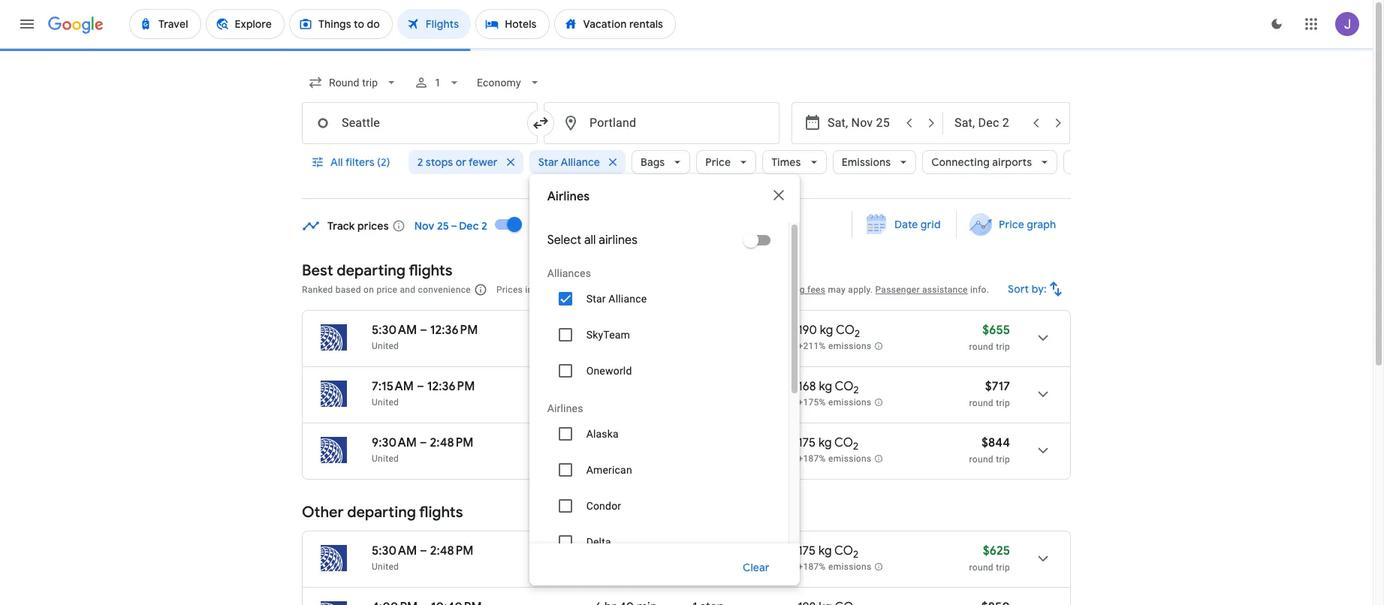 Task type: locate. For each thing, give the bounding box(es) containing it.
hr up american
[[605, 436, 616, 451]]

0 horizontal spatial for
[[649, 285, 661, 295]]

bags button
[[632, 144, 691, 180]]

2 +187% from the top
[[798, 562, 826, 573]]

0 horizontal spatial star
[[538, 156, 559, 169]]

price right bags popup button
[[706, 156, 731, 169]]

175 right clear button on the bottom right of the page
[[798, 544, 816, 559]]

emissions for $844
[[829, 454, 872, 464]]

5 inside total duration 5 hr 18 min. element
[[595, 436, 602, 451]]

0 vertical spatial nov
[[415, 219, 435, 233]]

2:48 pm inside the 9:30 am – 2:48 pm united
[[430, 436, 474, 451]]

1 united from the top
[[372, 341, 399, 352]]

departing up the "on"
[[337, 261, 406, 280]]

round inside $625 round trip
[[970, 563, 994, 573]]

total duration 5 hr 18 min. element
[[595, 436, 693, 453]]

0 vertical spatial 1
[[435, 77, 441, 89]]

0 vertical spatial 175 kg co 2
[[798, 436, 859, 453]]

2 5:30 am from the top
[[372, 544, 417, 559]]

$655
[[983, 323, 1011, 338]]

1 horizontal spatial fees
[[808, 285, 826, 295]]

alliance up 6
[[609, 293, 647, 305]]

arrival time: 2:48 pm. text field for 5:30 am
[[430, 544, 474, 559]]

leaves seattle-tacoma international airport at 7:15 am on saturday, november 25 and arrives at portland international airport at 12:36 pm on saturday, november 25. element
[[372, 379, 475, 394]]

2 2:48 pm from the top
[[430, 544, 474, 559]]

2:48 pm inside 5:30 am – 2:48 pm united
[[430, 544, 474, 559]]

bag fees may apply. passenger assistance
[[790, 285, 968, 295]]

hr right 7
[[605, 323, 616, 338]]

0 horizontal spatial price
[[706, 156, 731, 169]]

2:48 pm up arrival time: 10:40 pm. text box
[[430, 544, 474, 559]]

24 – dec
[[915, 258, 957, 270]]

18 right 9
[[619, 544, 631, 559]]

airlines
[[599, 233, 638, 248]]

2:48 pm down arrival time: 12:36 pm. text field
[[430, 436, 474, 451]]

1 2:48 pm from the top
[[430, 436, 474, 451]]

min right 9
[[633, 544, 654, 559]]

None text field
[[302, 102, 538, 144], [544, 102, 780, 144], [302, 102, 538, 144], [544, 102, 780, 144]]

Arrival time: 12:36 PM. text field
[[430, 323, 478, 338]]

star alliance
[[538, 156, 600, 169], [586, 293, 647, 305]]

convenience
[[418, 285, 471, 295]]

1 horizontal spatial nov
[[894, 258, 913, 270]]

175 kg co 2 for $625
[[798, 544, 859, 561]]

united inside 5:30 am – 2:48 pm united
[[372, 562, 399, 572]]

12:36 pm inside 5:30 am – 12:36 pm united
[[430, 323, 478, 338]]

1 vertical spatial nov
[[894, 258, 913, 270]]

taxes
[[595, 285, 618, 295]]

1 horizontal spatial star
[[586, 293, 606, 305]]

2 175 kg co 2 from the top
[[798, 544, 859, 561]]

1 arrival time: 2:48 pm. text field from the top
[[430, 436, 474, 451]]

0 vertical spatial arrival time: 2:48 pm. text field
[[430, 436, 474, 451]]

18 for 9
[[619, 544, 631, 559]]

2 round from the top
[[970, 398, 994, 409]]

5 for 5 hr 12 min sfo
[[693, 562, 698, 572]]

trip inside $655 round trip
[[996, 342, 1011, 352]]

star alliance down swap origin and destination. icon
[[538, 156, 600, 169]]

Departure text field
[[828, 103, 897, 143]]

trip down $717 text field
[[996, 398, 1011, 409]]

total duration 7 hr 6 min. element
[[595, 323, 693, 340]]

kg for $625
[[819, 544, 832, 559]]

round down $717 text field
[[970, 398, 994, 409]]

175 down +175%
[[798, 436, 816, 451]]

fees right the + in the top of the page
[[628, 285, 647, 295]]

3 trip from the top
[[996, 455, 1011, 465]]

arrival time: 2:48 pm. text field for 9:30 am
[[430, 436, 474, 451]]

trip down $844
[[996, 455, 1011, 465]]

(2)
[[377, 156, 390, 169]]

kg for $844
[[819, 436, 832, 451]]

layover (1 of 1) is a 1 hr 11 min layover at san francisco international airport in san francisco. element
[[693, 397, 791, 409], [693, 453, 791, 465]]

1 vertical spatial flights
[[419, 503, 463, 522]]

kg up +211% emissions
[[820, 323, 834, 338]]

prices
[[497, 285, 523, 295]]

1 horizontal spatial for
[[871, 273, 884, 285]]

2 trip from the top
[[996, 398, 1011, 409]]

departing for other
[[347, 503, 416, 522]]

kg for $655
[[820, 323, 834, 338]]

0 vertical spatial departing
[[337, 261, 406, 280]]

0 vertical spatial 5:30 am
[[372, 323, 417, 338]]

other
[[302, 503, 344, 522]]

0 horizontal spatial alliance
[[561, 156, 600, 169]]

2 airlines from the top
[[547, 403, 584, 415]]

round for $625
[[970, 563, 994, 573]]

min inside 7 hr 6 min sea – pdx
[[628, 323, 649, 338]]

1 5:30 am from the top
[[372, 323, 417, 338]]

190
[[798, 323, 817, 338]]

trip down 625 us dollars text field on the bottom right
[[996, 563, 1011, 573]]

1 vertical spatial +187%
[[798, 562, 826, 573]]

only
[[729, 536, 753, 549]]

adult.
[[671, 285, 695, 295]]

date
[[895, 218, 919, 231]]

round down the $655
[[970, 342, 994, 352]]

flights
[[409, 261, 453, 280], [419, 503, 463, 522]]

min right 12
[[725, 562, 740, 572]]

0 vertical spatial 18
[[619, 436, 631, 451]]

alliances
[[547, 267, 591, 279]]

hr right 9
[[605, 544, 616, 559]]

– inside the 9:30 am – 2:48 pm united
[[420, 436, 427, 451]]

arrival time: 2:48 pm. text field up arrival time: 10:40 pm. text box
[[430, 544, 474, 559]]

– inside 7 hr 6 min sea – pdx
[[612, 341, 618, 352]]

alliance
[[561, 156, 600, 169], [609, 293, 647, 305]]

2 arrival time: 2:48 pm. text field from the top
[[430, 544, 474, 559]]

trip down the $655
[[996, 342, 1011, 352]]

625 US dollars text field
[[983, 544, 1011, 559]]

price left graph
[[999, 218, 1025, 231]]

+187% down +175%
[[798, 454, 826, 464]]

0 vertical spatial airlines
[[547, 189, 590, 204]]

Departure time: 4:00 PM. text field
[[372, 600, 418, 606]]

3 round from the top
[[970, 455, 994, 465]]

duration, not selected image
[[1064, 144, 1142, 180]]

717 US dollars text field
[[986, 379, 1011, 394]]

1 horizontal spatial 5
[[693, 562, 698, 572]]

star alliance up 6
[[586, 293, 647, 305]]

united inside 5:30 am – 12:36 pm united
[[372, 341, 399, 352]]

track prices
[[328, 219, 389, 233]]

flight details. leaves seattle-tacoma international airport at 9:30 am on saturday, november 25 and arrives at portland international airport at 2:48 pm on saturday, november 25. image
[[1026, 433, 1062, 469]]

on
[[364, 285, 374, 295]]

2 175 from the top
[[798, 544, 816, 559]]

5:30 am for 12:36 pm
[[372, 323, 417, 338]]

prices include required taxes + fees for 1 adult.
[[497, 285, 695, 295]]

1 horizontal spatial price
[[999, 218, 1025, 231]]

1 vertical spatial 175
[[798, 544, 816, 559]]

0 vertical spatial 2:48 pm
[[430, 436, 474, 451]]

0 vertical spatial 5
[[595, 436, 602, 451]]

best
[[302, 261, 333, 280]]

flights up convenience
[[409, 261, 453, 280]]

kg up the +175% emissions
[[819, 379, 833, 394]]

9
[[595, 544, 602, 559]]

leaves seattle-tacoma international airport at 4:00 pm on saturday, november 25 and arrives at portland international airport at 10:40 pm on saturday, november 25. element
[[372, 600, 482, 606]]

1 horizontal spatial 1
[[664, 285, 669, 295]]

1 vertical spatial 12:36 pm
[[427, 379, 475, 394]]

layover (1 of 1) is a 3 hr layover at san francisco international airport in san francisco. element
[[693, 340, 791, 352]]

price inside button
[[999, 218, 1025, 231]]

None search field
[[302, 65, 1142, 606]]

star left the + in the top of the page
[[586, 293, 606, 305]]

main menu image
[[18, 15, 36, 33]]

0 vertical spatial 175
[[798, 436, 816, 451]]

select
[[547, 233, 582, 248]]

–
[[420, 323, 427, 338], [612, 341, 618, 352], [417, 379, 424, 394], [420, 436, 427, 451], [420, 544, 427, 559]]

– for $625
[[420, 544, 427, 559]]

co inside 190 kg co 2
[[836, 323, 855, 338]]

12:36 pm inside 7:15 am – 12:36 pm united
[[427, 379, 475, 394]]

required
[[558, 285, 593, 295]]

departing up 5:30 am text field
[[347, 503, 416, 522]]

hr for 5 hr 18 min
[[605, 436, 616, 451]]

0 vertical spatial flights
[[409, 261, 453, 280]]

0 horizontal spatial nov
[[415, 219, 435, 233]]

sfo
[[743, 562, 760, 572]]

1 button
[[408, 65, 468, 101]]

175
[[798, 436, 816, 451], [798, 544, 816, 559]]

1 emissions from the top
[[829, 341, 872, 352]]

nov right learn more about tracked prices image
[[415, 219, 435, 233]]

fees right bag
[[808, 285, 826, 295]]

total duration 6 hr 40 min. element
[[595, 600, 693, 606]]

trip inside $625 round trip
[[996, 563, 1011, 573]]

kg right clear button on the bottom right of the page
[[819, 544, 832, 559]]

1 vertical spatial 5:30 am
[[372, 544, 417, 559]]

2 united from the top
[[372, 397, 399, 408]]

flight details. leaves seattle-tacoma international airport at 7:15 am on saturday, november 25 and arrives at portland international airport at 12:36 pm on saturday, november 25. image
[[1026, 376, 1062, 412]]

18
[[619, 436, 631, 451], [619, 544, 631, 559]]

all
[[584, 233, 596, 248]]

round inside $844 round trip
[[970, 455, 994, 465]]

close dialog image
[[770, 186, 788, 204]]

round down 625 us dollars text field on the bottom right
[[970, 563, 994, 573]]

co for $655
[[836, 323, 855, 338]]

0 horizontal spatial fees
[[628, 285, 647, 295]]

united
[[372, 341, 399, 352], [372, 397, 399, 408], [372, 454, 399, 464], [372, 562, 399, 572]]

trip inside $717 round trip
[[996, 398, 1011, 409]]

175 kg co 2 for $844
[[798, 436, 859, 453]]

0 horizontal spatial 1
[[435, 77, 441, 89]]

nov 25 – dec 2
[[415, 219, 488, 233]]

star down swap origin and destination. icon
[[538, 156, 559, 169]]

co
[[836, 323, 855, 338], [835, 379, 854, 394], [835, 436, 854, 451], [835, 544, 854, 559]]

+187% emissions
[[798, 454, 872, 464], [798, 562, 872, 573]]

round for $655
[[970, 342, 994, 352]]

date grid
[[895, 218, 941, 231]]

min right the alaska
[[633, 436, 654, 451]]

emissions for $625
[[829, 562, 872, 573]]

min for 9 hr 18 min
[[633, 544, 654, 559]]

1 layover (1 of 1) is a 1 hr 11 min layover at san francisco international airport in san francisco. element from the top
[[693, 397, 791, 409]]

0 vertical spatial star
[[538, 156, 559, 169]]

fees
[[628, 285, 647, 295], [808, 285, 826, 295]]

hr left 12
[[701, 562, 709, 572]]

175 kg co 2 down the +175% emissions
[[798, 436, 859, 453]]

kg down the +175% emissions
[[819, 436, 832, 451]]

168 kg co 2
[[798, 379, 859, 397]]

oneworld
[[586, 365, 632, 377]]

0 vertical spatial alliance
[[561, 156, 600, 169]]

None field
[[302, 69, 405, 96], [471, 69, 548, 96], [302, 69, 405, 96], [471, 69, 548, 96]]

arrival time: 2:48 pm. text field down arrival time: 12:36 pm. text field
[[430, 436, 474, 451]]

4 trip from the top
[[996, 563, 1011, 573]]

+187% right clear button on the bottom right of the page
[[798, 562, 826, 573]]

1 vertical spatial departing
[[347, 503, 416, 522]]

1 round from the top
[[970, 342, 994, 352]]

flights up leaves seattle-tacoma international airport at 5:30 am on saturday, november 25 and arrives at portland international airport at 2:48 pm on saturday, november 25. element
[[419, 503, 463, 522]]

united down departure time: 5:30 am. text box
[[372, 341, 399, 352]]

hr for 5 hr 12 min sfo
[[701, 562, 709, 572]]

swap origin and destination. image
[[532, 114, 550, 132]]

1 trip from the top
[[996, 342, 1011, 352]]

min right 6
[[628, 323, 649, 338]]

4 united from the top
[[372, 562, 399, 572]]

main content
[[302, 206, 1117, 606]]

844 US dollars text field
[[982, 436, 1011, 451]]

2 fees from the left
[[808, 285, 826, 295]]

price for price graph
[[999, 218, 1025, 231]]

united for $844
[[372, 454, 399, 464]]

round
[[970, 342, 994, 352], [970, 398, 994, 409], [970, 455, 994, 465], [970, 563, 994, 573]]

18 inside total duration 5 hr 18 min. element
[[619, 436, 631, 451]]

star inside popup button
[[538, 156, 559, 169]]

flight details. leaves seattle-tacoma international airport at 5:30 am on saturday, november 25 and arrives at portland international airport at 2:48 pm on saturday, november 25. image
[[1026, 541, 1062, 577]]

655 US dollars text field
[[983, 323, 1011, 338]]

price inside popup button
[[706, 156, 731, 169]]

18 right the alaska
[[619, 436, 631, 451]]

none search field containing airlines
[[302, 65, 1142, 606]]

1 vertical spatial 1
[[664, 285, 669, 295]]

5 up american
[[595, 436, 602, 451]]

Arrival time: 2:48 PM. text field
[[430, 436, 474, 451], [430, 544, 474, 559]]

1 vertical spatial star
[[586, 293, 606, 305]]

5 inside layover (1 of 1) is a 5 hr 12 min layover at san francisco international airport in san francisco. element
[[693, 562, 698, 572]]

5
[[595, 436, 602, 451], [693, 562, 698, 572]]

clear
[[743, 561, 770, 575]]

$717 round trip
[[970, 379, 1011, 409]]

airlines
[[547, 189, 590, 204], [547, 403, 584, 415]]

for
[[871, 273, 884, 285], [649, 285, 661, 295]]

round inside $655 round trip
[[970, 342, 994, 352]]

filters
[[346, 156, 375, 169]]

alaska
[[586, 428, 619, 440]]

2 +187% emissions from the top
[[798, 562, 872, 573]]

0 vertical spatial layover (1 of 1) is a 1 hr 11 min layover at san francisco international airport in san francisco. element
[[693, 397, 791, 409]]

1 +187% from the top
[[798, 454, 826, 464]]

1 vertical spatial 175 kg co 2
[[798, 544, 859, 561]]

price
[[706, 156, 731, 169], [999, 218, 1025, 231]]

alliance left bags
[[561, 156, 600, 169]]

18 for 5
[[619, 436, 631, 451]]

times button
[[763, 144, 827, 180]]

5:30 am inside 5:30 am – 2:48 pm united
[[372, 544, 417, 559]]

learn more about tracked prices image
[[392, 219, 406, 233]]

1 vertical spatial price
[[999, 218, 1025, 231]]

price graph
[[999, 218, 1056, 231]]

trip for $844
[[996, 455, 1011, 465]]

2 inside 190 kg co 2
[[855, 328, 860, 340]]

Departure time: 5:30 AM. text field
[[372, 544, 417, 559]]

0 vertical spatial 12:36 pm
[[430, 323, 478, 338]]

+187%
[[798, 454, 826, 464], [798, 562, 826, 573]]

12:36 pm down convenience
[[430, 323, 478, 338]]

round for $717
[[970, 398, 994, 409]]

1 fees from the left
[[628, 285, 647, 295]]

5:30 am down other departing flights
[[372, 544, 417, 559]]

nov up for change dates
[[894, 258, 913, 270]]

3 emissions from the top
[[829, 454, 872, 464]]

– inside 5:30 am – 2:48 pm united
[[420, 544, 427, 559]]

175 kg co 2
[[798, 436, 859, 453], [798, 544, 859, 561]]

1 vertical spatial 2:48 pm
[[430, 544, 474, 559]]

3 united from the top
[[372, 454, 399, 464]]

emissions
[[829, 341, 872, 352], [829, 398, 872, 408], [829, 454, 872, 464], [829, 562, 872, 573]]

850 US dollars text field
[[982, 600, 1011, 606]]

5:30 am down price
[[372, 323, 417, 338]]

4 round from the top
[[970, 563, 994, 573]]

4 emissions from the top
[[829, 562, 872, 573]]

Arrival time: 12:36 PM. text field
[[427, 379, 475, 394]]

1 vertical spatial 18
[[619, 544, 631, 559]]

1 +187% emissions from the top
[[798, 454, 872, 464]]

5:30 am inside 5:30 am – 12:36 pm united
[[372, 323, 417, 338]]

flight details. leaves seattle-tacoma international airport at 5:30 am on saturday, november 25 and arrives at portland international airport at 12:36 pm on saturday, november 25. image
[[1026, 320, 1062, 356]]

0 vertical spatial +187%
[[798, 454, 826, 464]]

25 – dec
[[437, 219, 479, 233]]

0 vertical spatial +187% emissions
[[798, 454, 872, 464]]

united inside the 9:30 am – 2:48 pm united
[[372, 454, 399, 464]]

1 vertical spatial arrival time: 2:48 pm. text field
[[430, 544, 474, 559]]

1 vertical spatial layover (1 of 1) is a 1 hr 11 min layover at san francisco international airport in san francisco. element
[[693, 453, 791, 465]]

nov for 24 – dec
[[894, 258, 913, 270]]

min
[[628, 323, 649, 338], [633, 436, 654, 451], [633, 544, 654, 559], [725, 562, 740, 572]]

0 vertical spatial star alliance
[[538, 156, 600, 169]]

for left the adult.
[[649, 285, 661, 295]]

1 vertical spatial 5
[[693, 562, 698, 572]]

5:30 am
[[372, 323, 417, 338], [372, 544, 417, 559]]

1 horizontal spatial alliance
[[609, 293, 647, 305]]

1 175 from the top
[[798, 436, 816, 451]]

$844
[[982, 436, 1011, 451]]

and
[[400, 285, 416, 295]]

hr inside 7 hr 6 min sea – pdx
[[605, 323, 616, 338]]

sort by:
[[1008, 282, 1047, 296]]

graph
[[1027, 218, 1056, 231]]

1 vertical spatial airlines
[[547, 403, 584, 415]]

united down '7:15 am' text field
[[372, 397, 399, 408]]

nov
[[415, 219, 435, 233], [894, 258, 913, 270]]

for up 'change'
[[871, 273, 884, 285]]

0 horizontal spatial 5
[[595, 436, 602, 451]]

1 vertical spatial alliance
[[609, 293, 647, 305]]

12:36 pm down 5:30 am – 12:36 pm united
[[427, 379, 475, 394]]

– inside 5:30 am – 12:36 pm united
[[420, 323, 427, 338]]

co inside 168 kg co 2
[[835, 379, 854, 394]]

2 18 from the top
[[619, 544, 631, 559]]

+187% emissions for $844
[[798, 454, 872, 464]]

find the best price region
[[302, 206, 1117, 316]]

1 18 from the top
[[619, 436, 631, 451]]

trip inside $844 round trip
[[996, 455, 1011, 465]]

nov for 25 – dec
[[415, 219, 435, 233]]

1 vertical spatial +187% emissions
[[798, 562, 872, 573]]

5 left 12
[[693, 562, 698, 572]]

0 vertical spatial price
[[706, 156, 731, 169]]

round down $844
[[970, 455, 994, 465]]

175 kg co 2 right clear
[[798, 544, 859, 561]]

united down 5:30 am text field
[[372, 562, 399, 572]]

nov inside nov 24 – dec 2
[[894, 258, 913, 270]]

1 175 kg co 2 from the top
[[798, 436, 859, 453]]

united down 9:30 am on the bottom left
[[372, 454, 399, 464]]

12
[[712, 562, 722, 572]]

Departure time: 9:30 AM. text field
[[372, 436, 417, 451]]

kg inside 190 kg co 2
[[820, 323, 834, 338]]

round inside $717 round trip
[[970, 398, 994, 409]]



Task type: vqa. For each thing, say whether or not it's contained in the screenshot.
Co in the 190 Kg Co 2
yes



Task type: describe. For each thing, give the bounding box(es) containing it.
5:30 am – 2:48 pm united
[[372, 544, 474, 572]]

airports
[[993, 156, 1033, 169]]

round for $844
[[970, 455, 994, 465]]

ranked based on price and convenience
[[302, 285, 471, 295]]

delta
[[586, 536, 611, 548]]

united for $655
[[372, 341, 399, 352]]

$717
[[986, 379, 1011, 394]]

+211%
[[798, 341, 826, 352]]

9 hr 18 min
[[595, 544, 654, 559]]

times
[[772, 156, 801, 169]]

+175%
[[798, 398, 826, 408]]

7 hr 6 min sea – pdx
[[595, 323, 649, 352]]

175 for $844
[[798, 436, 816, 451]]

2 stops or fewer button
[[408, 144, 523, 180]]

main content containing best departing flights
[[302, 206, 1117, 606]]

may
[[828, 285, 846, 295]]

all filters (2)
[[331, 156, 390, 169]]

leaves seattle-tacoma international airport at 5:30 am on saturday, november 25 and arrives at portland international airport at 2:48 pm on saturday, november 25. element
[[372, 544, 474, 559]]

+
[[621, 285, 626, 295]]

Return text field
[[955, 103, 1024, 143]]

only button
[[711, 524, 771, 560]]

grid
[[921, 218, 941, 231]]

clear button
[[725, 550, 788, 586]]

2:48 pm for 9:30 am
[[430, 436, 474, 451]]

1 inside main content
[[664, 285, 669, 295]]

connecting airports
[[932, 156, 1033, 169]]

ranked
[[302, 285, 333, 295]]

1 vertical spatial star alliance
[[586, 293, 647, 305]]

fewer
[[469, 156, 498, 169]]

prices
[[358, 219, 389, 233]]

layover (1 of 1) is a 5 hr 12 min layover at san francisco international airport in san francisco. element
[[693, 561, 791, 573]]

track
[[328, 219, 355, 233]]

price
[[377, 285, 398, 295]]

190 kg co 2
[[798, 323, 860, 340]]

by:
[[1032, 282, 1047, 296]]

select all airlines
[[547, 233, 638, 248]]

2 emissions from the top
[[829, 398, 872, 408]]

emissions
[[842, 156, 891, 169]]

Departure time: 5:30 AM. text field
[[372, 323, 417, 338]]

connecting airports button
[[923, 144, 1058, 180]]

+175% emissions
[[798, 398, 872, 408]]

12:36 pm for 5:30 am
[[430, 323, 478, 338]]

co for $625
[[835, 544, 854, 559]]

Departure time: 7:15 AM. text field
[[372, 379, 414, 394]]

departing for best
[[337, 261, 406, 280]]

$844 round trip
[[970, 436, 1011, 465]]

$625
[[983, 544, 1011, 559]]

9:30 am – 2:48 pm united
[[372, 436, 474, 464]]

united for $625
[[372, 562, 399, 572]]

for change dates
[[862, 273, 932, 305]]

united inside 7:15 am – 12:36 pm united
[[372, 397, 399, 408]]

7:15 am
[[372, 379, 414, 394]]

5 for 5 hr 18 min
[[595, 436, 602, 451]]

sea
[[595, 341, 612, 352]]

5:30 am – 12:36 pm united
[[372, 323, 478, 352]]

2 inside 168 kg co 2
[[854, 384, 859, 397]]

passenger
[[876, 285, 920, 295]]

168
[[798, 379, 816, 394]]

change dates button
[[862, 291, 965, 306]]

1 inside popup button
[[435, 77, 441, 89]]

connecting
[[932, 156, 990, 169]]

trip for $625
[[996, 563, 1011, 573]]

min for 7 hr 6 min sea – pdx
[[628, 323, 649, 338]]

min for 5 hr 12 min sfo
[[725, 562, 740, 572]]

1 airlines from the top
[[547, 189, 590, 204]]

star alliance inside star alliance popup button
[[538, 156, 600, 169]]

2 inside nov 24 – dec 2
[[862, 273, 868, 285]]

emissions for $655
[[829, 341, 872, 352]]

flights for other departing flights
[[419, 503, 463, 522]]

bags
[[641, 156, 665, 169]]

min for 5 hr 18 min
[[633, 436, 654, 451]]

trip for $717
[[996, 398, 1011, 409]]

kg inside 168 kg co 2
[[819, 379, 833, 394]]

2 layover (1 of 1) is a 1 hr 11 min layover at san francisco international airport in san francisco. element from the top
[[693, 453, 791, 465]]

Arrival time: 10:40 PM. text field
[[431, 600, 482, 606]]

bag fees button
[[790, 285, 826, 295]]

+187% emissions for $625
[[798, 562, 872, 573]]

based
[[336, 285, 361, 295]]

learn more about ranking image
[[474, 283, 488, 297]]

1 stop flight. element
[[693, 600, 725, 606]]

trip for $655
[[996, 342, 1011, 352]]

9:30 am
[[372, 436, 417, 451]]

sort by: button
[[1002, 276, 1071, 303]]

7:15 am – 12:36 pm united
[[372, 379, 475, 408]]

bag
[[790, 285, 805, 295]]

– inside 7:15 am – 12:36 pm united
[[417, 379, 424, 394]]

stops
[[426, 156, 453, 169]]

skyteam
[[586, 329, 630, 341]]

leaves seattle-tacoma international airport at 9:30 am on saturday, november 25 and arrives at portland international airport at 2:48 pm on saturday, november 25. element
[[372, 436, 474, 451]]

+187% for $844
[[798, 454, 826, 464]]

american
[[586, 464, 632, 476]]

alliance inside popup button
[[561, 156, 600, 169]]

2 inside popup button
[[417, 156, 423, 169]]

change appearance image
[[1259, 6, 1295, 42]]

co for $844
[[835, 436, 854, 451]]

5 hr 18 min
[[595, 436, 654, 451]]

price button
[[697, 144, 757, 180]]

change
[[862, 292, 901, 305]]

$625 round trip
[[970, 544, 1011, 573]]

or
[[456, 156, 467, 169]]

nov 24 – dec 2
[[862, 258, 957, 285]]

12:36 pm for 7:15 am
[[427, 379, 475, 394]]

sort
[[1008, 282, 1030, 296]]

6
[[619, 323, 626, 338]]

loading results progress bar
[[0, 48, 1385, 51]]

all
[[331, 156, 343, 169]]

$655 round trip
[[970, 323, 1011, 352]]

5:30 am for 2:48 pm
[[372, 544, 417, 559]]

leaves seattle-tacoma international airport at 5:30 am on saturday, november 25 and arrives at portland international airport at 12:36 pm on saturday, november 25. element
[[372, 323, 478, 338]]

condor
[[586, 500, 622, 512]]

pdx
[[618, 341, 636, 352]]

for inside for change dates
[[871, 273, 884, 285]]

7
[[595, 323, 602, 338]]

date grid button
[[856, 211, 953, 238]]

dates
[[904, 292, 932, 305]]

all filters (2) button
[[302, 144, 402, 180]]

+187% for $625
[[798, 562, 826, 573]]

2 stops or fewer
[[417, 156, 498, 169]]

175 for $625
[[798, 544, 816, 559]]

price for price
[[706, 156, 731, 169]]

+211% emissions
[[798, 341, 872, 352]]

assistance
[[923, 285, 968, 295]]

apply.
[[848, 285, 873, 295]]

other departing flights
[[302, 503, 463, 522]]

flights for best departing flights
[[409, 261, 453, 280]]

– for $844
[[420, 436, 427, 451]]

emissions button
[[833, 144, 917, 180]]

star alliance button
[[529, 144, 626, 180]]

hr for 7 hr 6 min sea – pdx
[[605, 323, 616, 338]]

passenger assistance button
[[876, 285, 968, 295]]

2:48 pm for 5:30 am
[[430, 544, 474, 559]]

price graph button
[[960, 211, 1068, 238]]

hr for 9 hr 18 min
[[605, 544, 616, 559]]

– for $655
[[420, 323, 427, 338]]



